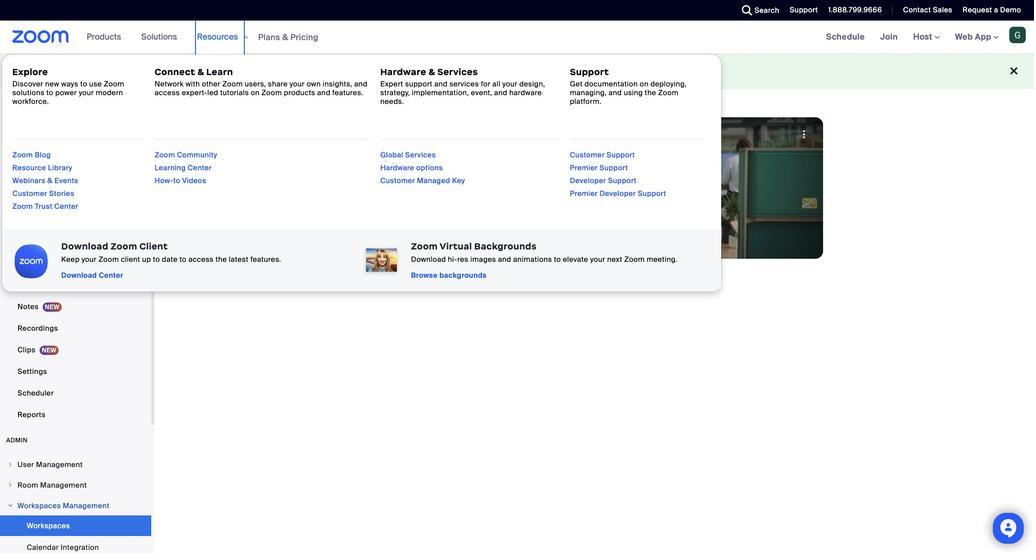 Task type: locate. For each thing, give the bounding box(es) containing it.
elevate
[[563, 255, 588, 264]]

notes link
[[0, 296, 151, 317]]

ai up ways
[[55, 66, 62, 76]]

customer
[[570, 150, 605, 160], [380, 176, 415, 185], [12, 189, 47, 198]]

the
[[645, 88, 656, 97], [419, 151, 431, 160], [216, 255, 227, 264]]

1 vertical spatial webinars
[[17, 194, 51, 203]]

customer down hardware options link
[[380, 176, 415, 185]]

schedule link
[[819, 21, 873, 54]]

on inside connect & learn network with other zoom users, share your own insights, and access expert-led tutorials on zoom products and features.
[[251, 88, 260, 97]]

to left power
[[46, 88, 53, 97]]

ahead right the reserve
[[220, 140, 242, 149]]

workspaces
[[17, 501, 61, 510], [27, 521, 70, 531]]

webinars
[[12, 176, 45, 185], [17, 194, 51, 203]]

right image inside workspaces management menu item
[[7, 503, 13, 509]]

2 personal from the top
[[17, 259, 49, 268]]

0 vertical spatial right image
[[7, 462, 13, 468]]

zoom up browse
[[411, 241, 438, 252]]

management
[[36, 460, 83, 469], [40, 481, 87, 490], [63, 501, 109, 510]]

new inside the explore discover new ways to use zoom solutions to power your modern workforce.
[[45, 79, 59, 89]]

get
[[297, 66, 308, 76]]

on left deploying,
[[640, 79, 649, 89]]

0 vertical spatial center
[[188, 163, 212, 172]]

and down 'companion'
[[354, 79, 367, 89]]

zoom up "phone"
[[12, 202, 33, 211]]

0 horizontal spatial ai
[[55, 66, 62, 76]]

personal for personal devices
[[17, 259, 49, 268]]

to left elevate
[[554, 255, 561, 264]]

upgrade up for
[[473, 66, 504, 76]]

center inside zoom community learning center how-to videos
[[188, 163, 212, 172]]

get inside reserve ahead and maximize your productivity with zoom's workspace reservation! get virtual access to your ideal physical workspace and stay ahead of the game.
[[485, 140, 498, 149]]

0 horizontal spatial features.
[[250, 255, 281, 264]]

1 vertical spatial right image
[[7, 482, 13, 488]]

1 right image from the top
[[7, 462, 13, 468]]

upgrade up 'other'
[[188, 66, 218, 76]]

developer support link
[[570, 176, 637, 185]]

webinars down resource
[[12, 176, 45, 185]]

zoom right the use
[[104, 79, 124, 89]]

with inside reserve ahead and maximize your productivity with zoom's workspace reservation! get virtual access to your ideal physical workspace and stay ahead of the game.
[[354, 140, 369, 149]]

solutions button
[[141, 21, 182, 54]]

customer inside zoom blog resource library webinars & events customer stories zoom trust center
[[12, 189, 47, 198]]

& up support
[[429, 66, 435, 78]]

ai left assistant!
[[143, 66, 150, 76]]

the right of
[[419, 151, 431, 160]]

companion
[[355, 66, 396, 76]]

1 horizontal spatial customer
[[380, 176, 415, 185]]

& for hardware
[[429, 66, 435, 78]]

banner
[[0, 21, 1034, 292]]

support
[[405, 79, 433, 89]]

with left zoom's
[[354, 140, 369, 149]]

needs.
[[380, 97, 404, 106]]

1 vertical spatial premier
[[570, 189, 598, 198]]

settings link
[[0, 361, 151, 382]]

management inside menu item
[[63, 501, 109, 510]]

0 vertical spatial download
[[61, 241, 108, 252]]

2 horizontal spatial the
[[645, 88, 656, 97]]

2 horizontal spatial ai
[[346, 66, 353, 76]]

2 vertical spatial customer
[[12, 189, 47, 198]]

1 vertical spatial developer
[[600, 189, 636, 198]]

zoom blog resource library webinars & events customer stories zoom trust center
[[12, 150, 78, 211]]

1 vertical spatial center
[[54, 202, 78, 211]]

2 right image from the top
[[7, 482, 13, 488]]

1 vertical spatial management
[[40, 481, 87, 490]]

right image for user
[[7, 462, 13, 468]]

support
[[790, 5, 818, 14], [570, 66, 609, 78], [607, 150, 635, 160], [600, 163, 628, 172], [608, 176, 637, 185], [638, 189, 666, 198]]

videos
[[182, 176, 206, 185]]

and left maximize
[[244, 140, 257, 149]]

download for zoom
[[61, 241, 108, 252]]

1 hardware from the top
[[380, 66, 426, 78]]

your inside hardware & services expert support and services for all your design, strategy, implementation, event, and hardware needs.
[[502, 79, 518, 89]]

your right ways
[[79, 88, 94, 97]]

recordings link
[[0, 318, 151, 339]]

0 vertical spatial features.
[[332, 88, 363, 97]]

contact
[[903, 5, 931, 14]]

your inside connect & learn network with other zoom users, share your own insights, and access expert-led tutorials on zoom products and features.
[[290, 79, 305, 89]]

your inside the explore discover new ways to use zoom solutions to power your modern workforce.
[[79, 88, 94, 97]]

get
[[570, 79, 583, 89], [485, 140, 498, 149]]

0 vertical spatial workspaces
[[17, 501, 61, 510]]

0 horizontal spatial on
[[251, 88, 260, 97]]

led
[[207, 88, 218, 97]]

1 personal from the top
[[17, 237, 49, 246]]

1 horizontal spatial features.
[[332, 88, 363, 97]]

1 vertical spatial customer
[[380, 176, 415, 185]]

zoom up learning
[[155, 150, 175, 160]]

for
[[481, 79, 491, 89]]

to left the use
[[80, 79, 87, 89]]

ai up insights,
[[346, 66, 353, 76]]

0 vertical spatial with
[[186, 79, 200, 89]]

services inside global services hardware options customer managed key
[[405, 150, 436, 160]]

new left assistant!
[[127, 66, 141, 76]]

0 horizontal spatial the
[[216, 255, 227, 264]]

1 vertical spatial new
[[45, 79, 59, 89]]

download
[[61, 241, 108, 252], [411, 255, 446, 264], [61, 271, 97, 280]]

features. right the latest
[[250, 255, 281, 264]]

to left ideal
[[240, 151, 247, 160]]

managing,
[[570, 88, 607, 97]]

2 vertical spatial the
[[216, 255, 227, 264]]

0 vertical spatial premier
[[570, 163, 598, 172]]

access inside download zoom client keep your zoom client up to date to access the latest features.
[[188, 255, 214, 264]]

personal devices
[[17, 259, 79, 268]]

and down backgrounds
[[498, 255, 511, 264]]

hardware up expert
[[380, 66, 426, 78]]

right image inside room management menu item
[[7, 482, 13, 488]]

room management menu item
[[0, 475, 151, 495]]

2 horizontal spatial center
[[188, 163, 212, 172]]

and right for
[[494, 88, 507, 97]]

personal
[[17, 237, 49, 246], [17, 259, 49, 268]]

management up workspaces management at the left bottom
[[40, 481, 87, 490]]

services up the services
[[437, 66, 478, 78]]

1 horizontal spatial upgrade
[[473, 66, 504, 76]]

0 vertical spatial personal
[[17, 237, 49, 246]]

hi-
[[448, 255, 457, 264]]

1 horizontal spatial on
[[640, 79, 649, 89]]

animations
[[513, 255, 552, 264]]

meet zoom ai companion, footer
[[0, 54, 1034, 89]]

physical
[[285, 151, 313, 160]]

community
[[177, 150, 217, 160]]

1 horizontal spatial ahead
[[387, 151, 408, 160]]

and left using
[[609, 88, 622, 97]]

your up modern
[[110, 66, 125, 76]]

& for plans
[[282, 32, 288, 42]]

1 horizontal spatial new
[[127, 66, 141, 76]]

your down get in the left of the page
[[290, 79, 305, 89]]

1 vertical spatial download
[[411, 255, 446, 264]]

features. right own
[[332, 88, 363, 97]]

zoom
[[33, 66, 53, 76], [229, 66, 249, 76], [104, 79, 124, 89], [222, 79, 243, 89], [262, 88, 282, 97], [658, 88, 679, 97], [12, 150, 33, 160], [155, 150, 175, 160], [12, 202, 33, 211], [111, 241, 137, 252], [411, 241, 438, 252], [99, 255, 119, 264], [624, 255, 645, 264]]

2 hardware from the top
[[380, 163, 414, 172]]

personal up whiteboards at the left of the page
[[17, 259, 49, 268]]

your inside download zoom client keep your zoom client up to date to access the latest features.
[[82, 255, 97, 264]]

support inside support get documentation on deploying, managing, and using the zoom platform.
[[570, 66, 609, 78]]

0 vertical spatial hardware
[[380, 66, 426, 78]]

ahead left of
[[387, 151, 408, 160]]

& up the customer stories link
[[47, 176, 53, 185]]

services down workspace
[[405, 150, 436, 160]]

workspaces management menu
[[0, 516, 151, 554]]

workspaces up calendar
[[27, 521, 70, 531]]

with inside connect & learn network with other zoom users, share your own insights, and access expert-led tutorials on zoom products and features.
[[186, 79, 200, 89]]

0 vertical spatial ahead
[[220, 140, 242, 149]]

2 vertical spatial download
[[61, 271, 97, 280]]

to down 'learning center' link
[[173, 176, 180, 185]]

learn
[[206, 66, 233, 78]]

0 horizontal spatial get
[[485, 140, 498, 149]]

&
[[282, 32, 288, 42], [197, 66, 204, 78], [429, 66, 435, 78], [47, 176, 53, 185]]

your right all
[[502, 79, 518, 89]]

deploying,
[[651, 79, 687, 89]]

products
[[87, 31, 121, 42]]

browse
[[411, 271, 438, 280]]

1 vertical spatial services
[[405, 150, 436, 160]]

access right date
[[188, 255, 214, 264]]

resources button
[[197, 21, 248, 54]]

new
[[127, 66, 141, 76], [45, 79, 59, 89]]

1 vertical spatial the
[[419, 151, 431, 160]]

1 vertical spatial features.
[[250, 255, 281, 264]]

backgrounds
[[440, 271, 487, 280]]

zoom virtual backgrounds download hi-res images and animations to elevate your next zoom meeting.
[[411, 241, 678, 264]]

customer up premier support "link"
[[570, 150, 605, 160]]

access down assistant!
[[155, 88, 180, 97]]

developer down developer support link
[[600, 189, 636, 198]]

workspaces down room
[[17, 501, 61, 510]]

ways
[[61, 79, 78, 89]]

discover
[[12, 79, 43, 89]]

get right reservation!
[[485, 140, 498, 149]]

workspace
[[398, 140, 438, 149]]

0 horizontal spatial customer
[[12, 189, 47, 198]]

solutions
[[12, 88, 44, 97]]

download center
[[61, 271, 123, 280]]

scheduler
[[17, 389, 54, 398]]

center down stories
[[54, 202, 78, 211]]

hardware down global
[[380, 163, 414, 172]]

0 vertical spatial get
[[570, 79, 583, 89]]

1 vertical spatial hardware
[[380, 163, 414, 172]]

& inside connect & learn network with other zoom users, share your own insights, and access expert-led tutorials on zoom products and features.
[[197, 66, 204, 78]]

0 horizontal spatial with
[[186, 79, 200, 89]]

on
[[640, 79, 649, 89], [251, 88, 260, 97]]

& inside hardware & services expert support and services for all your design, strategy, implementation, event, and hardware needs.
[[429, 66, 435, 78]]

1 horizontal spatial ai
[[143, 66, 150, 76]]

to inside zoom virtual backgrounds download hi-res images and animations to elevate your next zoom meeting.
[[554, 255, 561, 264]]

learning
[[155, 163, 186, 172]]

0 horizontal spatial center
[[54, 202, 78, 211]]

0 horizontal spatial new
[[45, 79, 59, 89]]

center down 'virtual'
[[188, 163, 212, 172]]

1 horizontal spatial with
[[354, 140, 369, 149]]

user management menu item
[[0, 455, 151, 474]]

zoom trust center link
[[12, 202, 78, 211]]

get up platform.
[[570, 79, 583, 89]]

1 vertical spatial personal
[[17, 259, 49, 268]]

zoom community link
[[155, 150, 217, 160]]

1 premier from the top
[[570, 163, 598, 172]]

your left next
[[590, 255, 605, 264]]

profile picture image
[[1010, 27, 1026, 43]]

resource
[[12, 163, 46, 172]]

1 vertical spatial with
[[354, 140, 369, 149]]

access down the reserve
[[213, 151, 238, 160]]

res
[[457, 255, 469, 264]]

services
[[450, 79, 479, 89]]

right image
[[7, 462, 13, 468], [7, 482, 13, 488], [7, 503, 13, 509]]

1 horizontal spatial center
[[99, 271, 123, 280]]

on right tutorials
[[251, 88, 260, 97]]

webinars inside zoom blog resource library webinars & events customer stories zoom trust center
[[12, 176, 45, 185]]

0 vertical spatial the
[[645, 88, 656, 97]]

hardware
[[380, 66, 426, 78], [380, 163, 414, 172]]

a
[[994, 5, 999, 14]]

zoom up client
[[111, 241, 137, 252]]

with left 'other'
[[186, 79, 200, 89]]

admin menu menu
[[0, 455, 151, 554]]

request a demo link
[[955, 0, 1034, 21], [963, 5, 1021, 14]]

0 vertical spatial webinars
[[12, 176, 45, 185]]

and inside support get documentation on deploying, managing, and using the zoom platform.
[[609, 88, 622, 97]]

premier down developer support link
[[570, 189, 598, 198]]

client
[[121, 255, 140, 264]]

whiteboards
[[17, 280, 62, 290]]

workspaces inside menu
[[27, 521, 70, 531]]

features. inside download zoom client keep your zoom client up to date to access the latest features.
[[250, 255, 281, 264]]

plans
[[258, 32, 280, 42]]

the left the latest
[[216, 255, 227, 264]]

users,
[[245, 79, 266, 89]]

workspaces for workspaces management
[[17, 501, 61, 510]]

1 vertical spatial get
[[485, 140, 498, 149]]

download center link
[[61, 271, 123, 280]]

0 vertical spatial services
[[437, 66, 478, 78]]

customer down meetings
[[12, 189, 47, 198]]

2 vertical spatial right image
[[7, 503, 13, 509]]

0 vertical spatial new
[[127, 66, 141, 76]]

1 ai from the left
[[55, 66, 62, 76]]

and
[[282, 66, 295, 76], [354, 79, 367, 89], [434, 79, 448, 89], [317, 88, 331, 97], [494, 88, 507, 97], [609, 88, 622, 97], [244, 140, 257, 149], [355, 151, 368, 160], [498, 255, 511, 264]]

0 horizontal spatial services
[[405, 150, 436, 160]]

keep
[[61, 255, 80, 264]]

& up 'other'
[[197, 66, 204, 78]]

and left get in the left of the page
[[282, 66, 295, 76]]

services inside hardware & services expert support and services for all your design, strategy, implementation, event, and hardware needs.
[[437, 66, 478, 78]]

0 vertical spatial management
[[36, 460, 83, 469]]

2 vertical spatial management
[[63, 501, 109, 510]]

1 vertical spatial workspaces
[[27, 521, 70, 531]]

management up room management
[[36, 460, 83, 469]]

to inside reserve ahead and maximize your productivity with zoom's workspace reservation! get virtual access to your ideal physical workspace and stay ahead of the game.
[[240, 151, 247, 160]]

workspaces inside menu item
[[17, 501, 61, 510]]

user
[[17, 460, 34, 469]]

download inside download zoom client keep your zoom client up to date to access the latest features.
[[61, 241, 108, 252]]

search button
[[734, 0, 782, 21]]

3 ai from the left
[[346, 66, 353, 76]]

management up workspaces link
[[63, 501, 109, 510]]

product information navigation
[[2, 21, 723, 292]]

right image for workspaces
[[7, 503, 13, 509]]

1 horizontal spatial the
[[419, 151, 431, 160]]

2 horizontal spatial customer
[[570, 150, 605, 160]]

premier
[[570, 163, 598, 172], [570, 189, 598, 198]]

1 horizontal spatial services
[[437, 66, 478, 78]]

3 right image from the top
[[7, 503, 13, 509]]

pro
[[268, 66, 280, 76]]

and inside meet zoom ai companion, footer
[[282, 66, 295, 76]]

features. inside connect & learn network with other zoom users, share your own insights, and access expert-led tutorials on zoom products and features.
[[332, 88, 363, 97]]

workspaces management
[[17, 501, 109, 510]]

access inside meet zoom ai companion, footer
[[310, 66, 335, 76]]

strategy,
[[380, 88, 410, 97]]

personal down "phone"
[[17, 237, 49, 246]]

host
[[913, 31, 935, 42]]

workspace
[[315, 151, 353, 160]]

0 vertical spatial customer
[[570, 150, 605, 160]]

premier down customer support link
[[570, 163, 598, 172]]

right image inside the user management menu item
[[7, 462, 13, 468]]

own
[[307, 79, 321, 89]]

your up download center 'link'
[[82, 255, 97, 264]]

& right plans
[[282, 32, 288, 42]]

zoom down learn
[[222, 79, 243, 89]]

0 horizontal spatial upgrade
[[188, 66, 218, 76]]

management for user management
[[36, 460, 83, 469]]

join
[[880, 31, 898, 42]]

your inside meet zoom ai companion, footer
[[110, 66, 125, 76]]

zoom right using
[[658, 88, 679, 97]]

get inside support get documentation on deploying, managing, and using the zoom platform.
[[570, 79, 583, 89]]

developer down premier support "link"
[[570, 176, 606, 185]]

access up own
[[310, 66, 335, 76]]

to
[[220, 66, 227, 76], [337, 66, 344, 76], [80, 79, 87, 89], [46, 88, 53, 97], [240, 151, 247, 160], [173, 176, 180, 185], [153, 255, 160, 264], [180, 255, 187, 264], [554, 255, 561, 264]]

new left ways
[[45, 79, 59, 89]]

center
[[188, 163, 212, 172], [54, 202, 78, 211], [99, 271, 123, 280]]

webinars down webinars & events link
[[17, 194, 51, 203]]

your up physical
[[294, 140, 309, 149]]

pricing
[[290, 32, 318, 42]]

center down client
[[99, 271, 123, 280]]

and right products
[[317, 88, 331, 97]]

the right using
[[645, 88, 656, 97]]

1 horizontal spatial get
[[570, 79, 583, 89]]

global services hardware options customer managed key
[[380, 150, 465, 185]]



Task type: describe. For each thing, give the bounding box(es) containing it.
connect & learn network with other zoom users, share your own insights, and access expert-led tutorials on zoom products and features.
[[155, 66, 367, 97]]

one
[[251, 66, 266, 76]]

to inside zoom community learning center how-to videos
[[173, 176, 180, 185]]

1 upgrade from the left
[[188, 66, 218, 76]]

access inside reserve ahead and maximize your productivity with zoom's workspace reservation! get virtual access to your ideal physical workspace and stay ahead of the game.
[[213, 151, 238, 160]]

webinars inside webinars link
[[17, 194, 51, 203]]

plans & pricing
[[258, 32, 318, 42]]

event,
[[471, 88, 492, 97]]

today
[[506, 66, 526, 76]]

of
[[410, 151, 417, 160]]

0 horizontal spatial ahead
[[220, 140, 242, 149]]

demo
[[1000, 5, 1021, 14]]

clips link
[[0, 340, 151, 360]]

phone
[[17, 216, 40, 225]]

zoom logo image
[[12, 30, 69, 43]]

the inside reserve ahead and maximize your productivity with zoom's workspace reservation! get virtual access to your ideal physical workspace and stay ahead of the game.
[[419, 151, 431, 160]]

download zoom client image
[[12, 242, 51, 280]]

customer stories link
[[12, 189, 74, 198]]

latest
[[229, 255, 249, 264]]

zoom blog link
[[12, 150, 51, 160]]

customer support premier support developer support premier developer support
[[570, 150, 666, 198]]

power
[[55, 88, 77, 97]]

center inside zoom blog resource library webinars & events customer stories zoom trust center
[[54, 202, 78, 211]]

other
[[202, 79, 220, 89]]

zoom inside support get documentation on deploying, managing, and using the zoom platform.
[[658, 88, 679, 97]]

global services link
[[380, 150, 436, 160]]

2 upgrade from the left
[[473, 66, 504, 76]]

personal menu menu
[[0, 124, 151, 426]]

request
[[963, 5, 992, 14]]

reserve
[[189, 140, 218, 149]]

management for workspaces management
[[63, 501, 109, 510]]

documentation
[[585, 79, 638, 89]]

on inside support get documentation on deploying, managing, and using the zoom platform.
[[640, 79, 649, 89]]

management for room management
[[40, 481, 87, 490]]

the inside support get documentation on deploying, managing, and using the zoom platform.
[[645, 88, 656, 97]]

right image for room
[[7, 482, 13, 488]]

zoom right next
[[624, 255, 645, 264]]

0 vertical spatial developer
[[570, 176, 606, 185]]

zoom down pro on the top of the page
[[262, 88, 282, 97]]

stories
[[49, 189, 74, 198]]

personal
[[6, 105, 41, 113]]

contact sales
[[903, 5, 953, 14]]

schedule
[[826, 31, 865, 42]]

personal devices link
[[0, 253, 151, 274]]

hardware inside global services hardware options customer managed key
[[380, 163, 414, 172]]

zoom inside zoom community learning center how-to videos
[[155, 150, 175, 160]]

2 ai from the left
[[143, 66, 150, 76]]

next
[[607, 255, 623, 264]]

your inside zoom virtual backgrounds download hi-res images and animations to elevate your next zoom meeting.
[[590, 255, 605, 264]]

banner containing explore
[[0, 21, 1034, 292]]

zoom left one
[[229, 66, 249, 76]]

companion,
[[64, 66, 108, 76]]

up
[[142, 255, 151, 264]]

webinars link
[[0, 188, 151, 209]]

download zoom client keep your zoom client up to date to access the latest features.
[[61, 241, 281, 264]]

search
[[755, 6, 780, 15]]

room
[[17, 481, 38, 490]]

customer inside global services hardware options customer managed key
[[380, 176, 415, 185]]

and inside zoom virtual backgrounds download hi-res images and animations to elevate your next zoom meeting.
[[498, 255, 511, 264]]

how-to videos link
[[155, 176, 206, 185]]

expert
[[380, 79, 403, 89]]

new inside meet zoom ai companion, footer
[[127, 66, 141, 76]]

zoom's
[[371, 140, 396, 149]]

global
[[380, 150, 403, 160]]

meetings navigation
[[819, 21, 1034, 54]]

calendar integration
[[27, 543, 99, 552]]

to right up
[[153, 255, 160, 264]]

hardware & services expert support and services for all your design, strategy, implementation, event, and hardware needs.
[[380, 66, 545, 106]]

and down additional
[[434, 79, 448, 89]]

virtual
[[440, 241, 472, 252]]

zoom virtual backgrounds image
[[362, 242, 401, 280]]

web
[[955, 31, 973, 42]]

your left ideal
[[249, 151, 264, 160]]

modern
[[96, 88, 123, 97]]

zoom inside the explore discover new ways to use zoom solutions to power your modern workforce.
[[104, 79, 124, 89]]

& inside zoom blog resource library webinars & events customer stories zoom trust center
[[47, 176, 53, 185]]

& for connect
[[197, 66, 204, 78]]

integration
[[61, 543, 99, 552]]

to up insights,
[[337, 66, 344, 76]]

no
[[406, 66, 415, 76]]

contacts
[[50, 237, 83, 246]]

client
[[139, 241, 168, 252]]

trust
[[35, 202, 52, 211]]

workspaces management menu item
[[0, 496, 151, 516]]

2 vertical spatial center
[[99, 271, 123, 280]]

zoom community learning center how-to videos
[[155, 150, 217, 185]]

meet
[[12, 66, 31, 76]]

stay
[[370, 151, 385, 160]]

home link
[[0, 124, 151, 144]]

browse backgrounds
[[411, 271, 487, 280]]

workspaces for workspaces
[[27, 521, 70, 531]]

reports link
[[0, 404, 151, 425]]

personal contacts link
[[0, 232, 151, 252]]

download inside zoom virtual backgrounds download hi-res images and animations to elevate your next zoom meeting.
[[411, 255, 446, 264]]

request a demo
[[963, 5, 1021, 14]]

key
[[452, 176, 465, 185]]

zoom up discover
[[33, 66, 53, 76]]

tutorials
[[220, 88, 249, 97]]

host button
[[913, 31, 940, 42]]

hardware inside hardware & services expert support and services for all your design, strategy, implementation, event, and hardware needs.
[[380, 66, 426, 78]]

insights,
[[323, 79, 352, 89]]

the inside download zoom client keep your zoom client up to date to access the latest features.
[[216, 255, 227, 264]]

browse backgrounds link
[[411, 271, 487, 280]]

premier support link
[[570, 163, 628, 172]]

zoom left client
[[99, 255, 119, 264]]

solutions
[[141, 31, 177, 42]]

to right date
[[180, 255, 187, 264]]

room management
[[17, 481, 87, 490]]

maximize
[[259, 140, 292, 149]]

whiteboards link
[[0, 275, 151, 295]]

scheduler link
[[0, 383, 151, 403]]

hardware options link
[[380, 163, 443, 172]]

personal for personal contacts
[[17, 237, 49, 246]]

profile link
[[0, 145, 151, 166]]

hardware
[[509, 88, 542, 97]]

share
[[268, 79, 288, 89]]

2 premier from the top
[[570, 189, 598, 198]]

cost.
[[454, 66, 471, 76]]

how-
[[155, 176, 173, 185]]

to up 'other'
[[220, 66, 227, 76]]

customer inside customer support premier support developer support premier developer support
[[570, 150, 605, 160]]

products
[[284, 88, 315, 97]]

settings
[[17, 367, 47, 376]]

web app button
[[955, 31, 999, 42]]

zoom up resource
[[12, 150, 33, 160]]

learning center link
[[155, 163, 212, 172]]

products button
[[87, 21, 126, 54]]

additional
[[417, 66, 452, 76]]

resources
[[197, 31, 238, 42]]

profile
[[17, 151, 40, 160]]

explore
[[12, 66, 48, 78]]

backgrounds
[[474, 241, 537, 252]]

1 vertical spatial ahead
[[387, 151, 408, 160]]

clips
[[17, 345, 35, 355]]

access inside connect & learn network with other zoom users, share your own insights, and access expert-led tutorials on zoom products and features.
[[155, 88, 180, 97]]

download for center
[[61, 271, 97, 280]]

and left stay
[[355, 151, 368, 160]]



Task type: vqa. For each thing, say whether or not it's contained in the screenshot.
Zoom Virtual Backgrounds Download hi-res images and animations to elevate your next Zoom meeting.
yes



